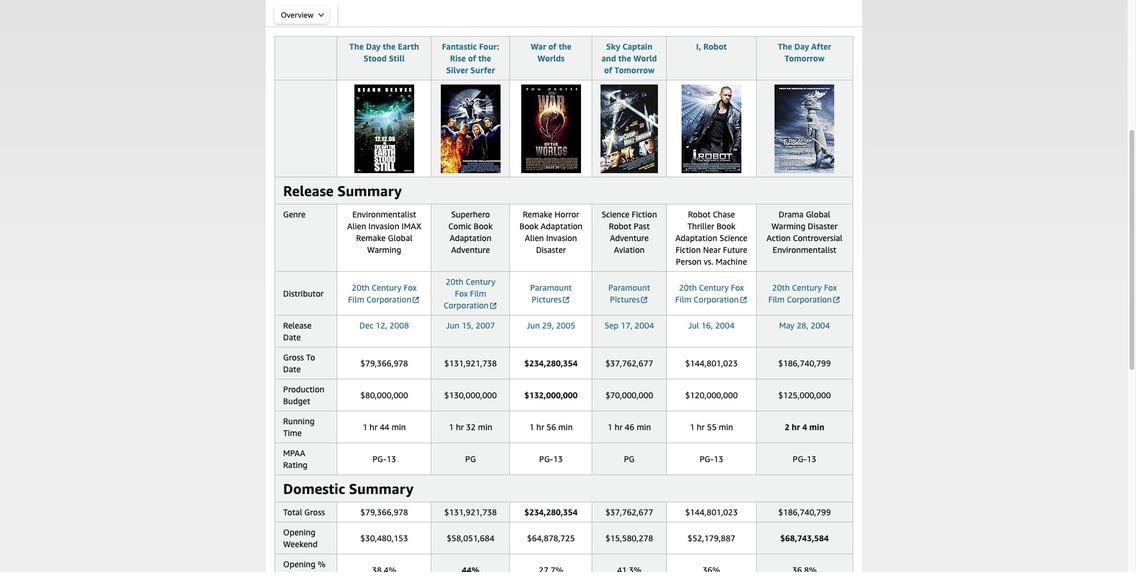 Task type: vqa. For each thing, say whether or not it's contained in the screenshot.


Task type: locate. For each thing, give the bounding box(es) containing it.
$37,762,677 up the $70,000,000
[[606, 359, 653, 369]]

1 horizontal spatial the
[[778, 41, 793, 51]]

pg down 1 hr 46 min
[[624, 455, 635, 465]]

1 $79,366,978 from the top
[[360, 359, 408, 369]]

fox up may 28, 2004
[[824, 283, 837, 293]]

environmentalist inside drama              global warming              disaster action              controversial environmentalist
[[773, 245, 837, 255]]

pg-13 down "1 hr 55 min"
[[700, 455, 724, 465]]

min right 56
[[559, 423, 573, 433]]

disaster inside remake              horror book adaptation alien invasion disaster
[[536, 245, 566, 255]]

jun
[[446, 321, 460, 331], [527, 321, 540, 331]]

remake inside environmentalist alien invasion              imax remake              global warming
[[356, 233, 386, 243]]

adventure inside superhero comic book adaptation adventure
[[451, 245, 490, 255]]

5 1 from the left
[[690, 423, 695, 433]]

hr for 46
[[615, 423, 623, 433]]

$125,000,000
[[779, 391, 831, 401]]

0 vertical spatial $186,740,799
[[779, 359, 831, 369]]

book inside remake              horror book adaptation alien invasion disaster
[[520, 221, 539, 231]]

1 vertical spatial warming
[[367, 245, 401, 255]]

1 horizontal spatial paramount pictures
[[609, 283, 650, 305]]

jun left "29,"
[[527, 321, 540, 331]]

2004
[[635, 321, 654, 331], [715, 321, 735, 331], [811, 321, 830, 331]]

1 book from the left
[[474, 221, 493, 231]]

0 horizontal spatial pg
[[465, 455, 476, 465]]

20th century fox film corporation link
[[444, 277, 498, 311], [348, 283, 421, 305], [676, 283, 748, 305], [769, 283, 841, 305]]

pg down 1 hr 32 min
[[465, 455, 476, 465]]

$131,921,738 for gross
[[444, 508, 497, 518]]

1 vertical spatial environmentalist
[[773, 245, 837, 255]]

global down imax
[[388, 233, 413, 243]]

war
[[531, 41, 546, 51]]

past
[[634, 221, 650, 231]]

1 horizontal spatial science
[[720, 233, 748, 243]]

1 vertical spatial $79,366,978
[[360, 508, 408, 518]]

pictures up "29,"
[[532, 295, 562, 305]]

hr left 46
[[615, 423, 623, 433]]

summary for domestic summary
[[349, 481, 414, 498]]

1 $144,801,023 from the top
[[685, 359, 738, 369]]

release down "distributor"
[[283, 321, 312, 331]]

0 horizontal spatial day
[[366, 41, 381, 51]]

1 horizontal spatial jun
[[527, 321, 540, 331]]

paramount pictures up jun 29, 2005 link
[[530, 283, 572, 305]]

1 left 56
[[530, 423, 534, 433]]

adaptation down horror
[[541, 221, 583, 231]]

0 vertical spatial adventure
[[610, 233, 649, 243]]

3 min from the left
[[559, 423, 573, 433]]

min
[[392, 423, 406, 433], [478, 423, 492, 433], [559, 423, 573, 433], [637, 423, 651, 433], [719, 423, 733, 433], [810, 423, 825, 433]]

2 book from the left
[[520, 221, 539, 231]]

1 horizontal spatial paramount
[[609, 283, 650, 293]]

$70,000,000
[[606, 391, 653, 401]]

2 release from the top
[[283, 321, 312, 331]]

adventure for book
[[451, 245, 490, 255]]

1 horizontal spatial adaptation
[[541, 221, 583, 231]]

1 horizontal spatial pg
[[624, 455, 635, 465]]

disaster inside drama              global warming              disaster action              controversial environmentalist
[[808, 221, 838, 231]]

of inside fantastic four: rise of the silver surfer
[[468, 53, 476, 63]]

day for the
[[366, 41, 381, 51]]

2 opening from the top
[[283, 560, 316, 570]]

book down superhero
[[474, 221, 493, 231]]

of inside "war of the worlds"
[[549, 41, 557, 51]]

1 vertical spatial opening
[[283, 560, 316, 570]]

2 horizontal spatial book
[[717, 221, 736, 231]]

20th for 20th century fox film corporation 'link' over jul 16, 2004
[[679, 283, 697, 293]]

science inside science fiction robot              past adventure aviation
[[602, 210, 630, 220]]

1 jun from the left
[[446, 321, 460, 331]]

$144,801,023 up $52,179,887 at right bottom
[[685, 508, 738, 518]]

2 jun from the left
[[527, 321, 540, 331]]

century
[[466, 277, 496, 287], [372, 283, 402, 293], [699, 283, 729, 293], [792, 283, 822, 293]]

2008
[[390, 321, 409, 331]]

the day the earth stood still
[[349, 41, 419, 63]]

paramount down aviation
[[609, 283, 650, 293]]

jun left '15,'
[[446, 321, 460, 331]]

century for 20th century fox film corporation 'link' on top of may 28, 2004 link
[[792, 283, 822, 293]]

film up the may
[[769, 295, 785, 305]]

3 pg- from the left
[[700, 455, 714, 465]]

$234,280,354 up $64,878,725
[[525, 508, 578, 518]]

adaptation down comic at left top
[[450, 233, 492, 243]]

46
[[625, 423, 635, 433]]

surfer
[[471, 65, 495, 75]]

fiction up past
[[632, 210, 657, 220]]

release for release summary
[[283, 183, 334, 199]]

four:
[[479, 41, 499, 51]]

1 left 44
[[363, 423, 368, 433]]

i,
[[696, 41, 701, 51]]

16,
[[702, 321, 713, 331]]

environmentalist down controversial
[[773, 245, 837, 255]]

6 min from the left
[[810, 423, 825, 433]]

1 pictures from the left
[[532, 295, 562, 305]]

robot up the thriller
[[688, 210, 711, 220]]

13 down the '55'
[[714, 455, 724, 465]]

book
[[474, 221, 493, 231], [520, 221, 539, 231], [717, 221, 736, 231]]

dec
[[360, 321, 374, 331]]

1 horizontal spatial pictures
[[610, 295, 640, 305]]

0 vertical spatial $131,921,738
[[444, 359, 497, 369]]

2 min from the left
[[478, 423, 492, 433]]

2 paramount pictures from the left
[[609, 283, 650, 305]]

sky captain and the world of tomorrow link
[[601, 41, 658, 76]]

1 vertical spatial date
[[283, 365, 301, 375]]

1 for 1 hr 55 min
[[690, 423, 695, 433]]

1 horizontal spatial paramount pictures link
[[609, 283, 650, 305]]

jun 15, 2007 link
[[446, 321, 495, 331]]

3 hr from the left
[[537, 423, 545, 433]]

2 paramount from the left
[[609, 283, 650, 293]]

$234,280,354 up $132,000,000
[[525, 359, 578, 369]]

0 vertical spatial remake
[[523, 210, 553, 220]]

2 day from the left
[[795, 41, 809, 51]]

book inside robot              chase thriller              book adaptation              science fiction              near future person vs. machine
[[717, 221, 736, 231]]

1 vertical spatial $37,762,677
[[606, 508, 653, 518]]

$68,743,584
[[781, 534, 829, 544]]

vs.
[[704, 257, 714, 267]]

century up dec 12, 2008 link
[[372, 283, 402, 293]]

century for 20th century fox film corporation 'link' above dec 12, 2008 on the left bottom of the page
[[372, 283, 402, 293]]

rise
[[450, 53, 466, 63]]

3 book from the left
[[717, 221, 736, 231]]

1 vertical spatial remake
[[356, 233, 386, 243]]

0 horizontal spatial alien
[[347, 221, 366, 231]]

environmentalist inside environmentalist alien invasion              imax remake              global warming
[[352, 210, 416, 220]]

i, robot
[[696, 41, 727, 51]]

0 horizontal spatial the
[[349, 41, 364, 51]]

0 horizontal spatial science
[[602, 210, 630, 220]]

1 horizontal spatial environmentalist
[[773, 245, 837, 255]]

hr left 32
[[456, 423, 464, 433]]

$234,280,354
[[525, 359, 578, 369], [525, 508, 578, 518]]

robot
[[704, 41, 727, 51], [688, 210, 711, 220], [609, 221, 632, 231]]

0 vertical spatial disaster
[[808, 221, 838, 231]]

2 $79,366,978 from the top
[[360, 508, 408, 518]]

0 vertical spatial science
[[602, 210, 630, 220]]

summary for release summary
[[337, 183, 402, 199]]

2 the from the left
[[778, 41, 793, 51]]

adventure inside science fiction robot              past adventure aviation
[[610, 233, 649, 243]]

2 $186,740,799 from the top
[[779, 508, 831, 518]]

1 horizontal spatial alien
[[525, 233, 544, 243]]

2 paramount pictures link from the left
[[609, 283, 650, 305]]

paramount pictures link up sep 17, 2004
[[609, 283, 650, 305]]

science up future
[[720, 233, 748, 243]]

fiction
[[632, 210, 657, 220], [676, 245, 701, 255]]

0 horizontal spatial disaster
[[536, 245, 566, 255]]

hr for 32
[[456, 423, 464, 433]]

mpaa
[[283, 449, 305, 459]]

of right rise
[[468, 53, 476, 63]]

2004 right 17,
[[635, 321, 654, 331]]

$144,801,023
[[685, 359, 738, 369], [685, 508, 738, 518]]

time
[[283, 429, 302, 439]]

0 horizontal spatial gross
[[283, 353, 304, 363]]

1 for 1 hr 44 min
[[363, 423, 368, 433]]

1 vertical spatial summary
[[349, 481, 414, 498]]

0 vertical spatial environmentalist
[[352, 210, 416, 220]]

min right the '55'
[[719, 423, 733, 433]]

55
[[707, 423, 717, 433]]

0 vertical spatial fiction
[[632, 210, 657, 220]]

opening inside "opening % of total"
[[283, 560, 316, 570]]

20th
[[446, 277, 464, 287], [352, 283, 370, 293], [679, 283, 697, 293], [772, 283, 790, 293]]

mpaa rating
[[283, 449, 308, 471]]

0 vertical spatial $144,801,023
[[685, 359, 738, 369]]

$186,740,799 for to
[[779, 359, 831, 369]]

2004 right '28,'
[[811, 321, 830, 331]]

28,
[[797, 321, 809, 331]]

global inside environmentalist alien invasion              imax remake              global warming
[[388, 233, 413, 243]]

the day after tomorrow link
[[765, 41, 844, 65]]

4 1 from the left
[[608, 423, 613, 433]]

20th century fox film corporation up '28,'
[[769, 283, 837, 305]]

1 $37,762,677 from the top
[[606, 359, 653, 369]]

0 horizontal spatial environmentalist
[[352, 210, 416, 220]]

the up surfer at the top
[[479, 53, 491, 63]]

1 horizontal spatial warming
[[772, 221, 806, 231]]

0 vertical spatial alien
[[347, 221, 366, 231]]

1 vertical spatial gross
[[304, 508, 325, 518]]

century up may 28, 2004
[[792, 283, 822, 293]]

1 left 32
[[449, 423, 454, 433]]

20th up dec
[[352, 283, 370, 293]]

tomorrow
[[785, 53, 825, 63], [615, 65, 655, 75]]

1 vertical spatial adventure
[[451, 245, 490, 255]]

i, robot link
[[675, 41, 748, 53]]

fox up '15,'
[[455, 289, 468, 299]]

paramount pictures up sep 17, 2004
[[609, 283, 650, 305]]

20th down person
[[679, 283, 697, 293]]

captain
[[623, 41, 653, 51]]

2 $37,762,677 from the top
[[606, 508, 653, 518]]

32
[[466, 423, 476, 433]]

the day the earth stood still link
[[346, 41, 423, 65]]

adaptation inside remake              horror book adaptation alien invasion disaster
[[541, 221, 583, 231]]

1 vertical spatial science
[[720, 233, 748, 243]]

and
[[602, 53, 616, 63]]

book for superhero
[[474, 221, 493, 231]]

3 2004 from the left
[[811, 321, 830, 331]]

paramount for 1st the paramount pictures link from right
[[609, 283, 650, 293]]

2007
[[476, 321, 495, 331]]

fox up the 2008
[[404, 283, 417, 293]]

1 13 from the left
[[386, 455, 396, 465]]

0 horizontal spatial fiction
[[632, 210, 657, 220]]

0 horizontal spatial 2004
[[635, 321, 654, 331]]

adaptation inside robot              chase thriller              book adaptation              science fiction              near future person vs. machine
[[676, 233, 718, 243]]

0 vertical spatial tomorrow
[[785, 53, 825, 63]]

0 horizontal spatial global
[[388, 233, 413, 243]]

$120,000,000
[[685, 391, 738, 401]]

min for 1 hr 44 min
[[392, 423, 406, 433]]

0 vertical spatial warming
[[772, 221, 806, 231]]

2004 right '16,' at right bottom
[[715, 321, 735, 331]]

2 hr from the left
[[456, 423, 464, 433]]

1 hr from the left
[[370, 423, 378, 433]]

adventure down comic at left top
[[451, 245, 490, 255]]

opening up "weekend"
[[283, 528, 316, 538]]

min right 46
[[637, 423, 651, 433]]

environmentalist up imax
[[352, 210, 416, 220]]

0 horizontal spatial tomorrow
[[615, 65, 655, 75]]

the
[[383, 41, 396, 51], [559, 41, 572, 51], [479, 53, 491, 63], [619, 53, 631, 63]]

book for remake
[[520, 221, 539, 231]]

0 horizontal spatial paramount
[[530, 283, 572, 293]]

opening down "weekend"
[[283, 560, 316, 570]]

1 vertical spatial disaster
[[536, 245, 566, 255]]

2 pg-13 from the left
[[539, 455, 563, 465]]

pg-13 down 2 hr 4 min at the bottom of the page
[[793, 455, 817, 465]]

science up aviation
[[602, 210, 630, 220]]

1 horizontal spatial adventure
[[610, 233, 649, 243]]

0 vertical spatial date
[[283, 333, 301, 343]]

1 horizontal spatial disaster
[[808, 221, 838, 231]]

0 horizontal spatial remake
[[356, 233, 386, 243]]

2 pg- from the left
[[539, 455, 553, 465]]

invasion left imax
[[368, 221, 400, 231]]

paramount pictures link up jun 29, 2005 link
[[530, 283, 572, 305]]

environmentalist
[[352, 210, 416, 220], [773, 245, 837, 255]]

2004 for jul 16, 2004
[[715, 321, 735, 331]]

remake down release summary
[[356, 233, 386, 243]]

fox down machine at the top
[[731, 283, 744, 293]]

$186,740,799 up $68,743,584
[[779, 508, 831, 518]]

2 horizontal spatial adaptation
[[676, 233, 718, 243]]

20th century fox film corporation up jun 15, 2007 'link'
[[444, 277, 496, 311]]

still
[[389, 53, 405, 63]]

1 the from the left
[[349, 41, 364, 51]]

1 release from the top
[[283, 183, 334, 199]]

tomorrow down after
[[785, 53, 825, 63]]

$144,801,023 up $120,000,000
[[685, 359, 738, 369]]

1 $234,280,354 from the top
[[525, 359, 578, 369]]

production budget
[[283, 385, 325, 407]]

1 vertical spatial $144,801,023
[[685, 508, 738, 518]]

near
[[703, 245, 721, 255]]

4 pg- from the left
[[793, 455, 807, 465]]

world
[[634, 53, 657, 63]]

0 horizontal spatial warming
[[367, 245, 401, 255]]

science inside robot              chase thriller              book adaptation              science fiction              near future person vs. machine
[[720, 233, 748, 243]]

0 horizontal spatial jun
[[446, 321, 460, 331]]

1 horizontal spatial 2004
[[715, 321, 735, 331]]

1 vertical spatial robot
[[688, 210, 711, 220]]

0 horizontal spatial paramount pictures
[[530, 283, 572, 305]]

pg- down 1 hr 56 min
[[539, 455, 553, 465]]

day left after
[[795, 41, 809, 51]]

$186,740,799 up $125,000,000
[[779, 359, 831, 369]]

1 pg-13 from the left
[[373, 455, 396, 465]]

total inside "opening % of total"
[[293, 572, 312, 573]]

global
[[806, 210, 831, 220], [388, 233, 413, 243]]

fantastic four: rise of the silver surfer
[[442, 41, 499, 75]]

date up production
[[283, 365, 301, 375]]

war of the worlds link
[[519, 41, 584, 65]]

1 vertical spatial tomorrow
[[615, 65, 655, 75]]

$37,762,677 up $15,580,278 at the bottom of page
[[606, 508, 653, 518]]

day inside the day the earth stood still
[[366, 41, 381, 51]]

2 vertical spatial robot
[[609, 221, 632, 231]]

1 paramount pictures from the left
[[530, 283, 572, 305]]

robot left past
[[609, 221, 632, 231]]

1 vertical spatial total
[[293, 572, 312, 573]]

2 $131,921,738 from the top
[[444, 508, 497, 518]]

5 min from the left
[[719, 423, 733, 433]]

of inside sky captain and the world of tomorrow
[[604, 65, 612, 75]]

pg-13 down 1 hr 44 min at the bottom left of the page
[[373, 455, 396, 465]]

2 pictures from the left
[[610, 295, 640, 305]]

1 min from the left
[[392, 423, 406, 433]]

of down and
[[604, 65, 612, 75]]

20th century fox film corporation down vs.
[[676, 283, 744, 305]]

1 2004 from the left
[[635, 321, 654, 331]]

0 horizontal spatial pictures
[[532, 295, 562, 305]]

day up stood
[[366, 41, 381, 51]]

imax
[[402, 221, 421, 231]]

1 horizontal spatial global
[[806, 210, 831, 220]]

release up genre
[[283, 183, 334, 199]]

1 vertical spatial invasion
[[546, 233, 577, 243]]

$186,740,799
[[779, 359, 831, 369], [779, 508, 831, 518]]

alien
[[347, 221, 366, 231], [525, 233, 544, 243]]

paramount pictures for 1st the paramount pictures link from right
[[609, 283, 650, 305]]

adaptation down the thriller
[[676, 233, 718, 243]]

sep 17, 2004
[[605, 321, 654, 331]]

0 vertical spatial invasion
[[368, 221, 400, 231]]

0 horizontal spatial paramount pictures link
[[530, 283, 572, 305]]

opening inside the opening weekend
[[283, 528, 316, 538]]

adaptation inside superhero comic book adaptation adventure
[[450, 233, 492, 243]]

pg-
[[373, 455, 386, 465], [539, 455, 553, 465], [700, 455, 714, 465], [793, 455, 807, 465]]

the up still
[[383, 41, 396, 51]]

0 horizontal spatial adventure
[[451, 245, 490, 255]]

2004 for may 28, 2004
[[811, 321, 830, 331]]

0 vertical spatial summary
[[337, 183, 402, 199]]

0 horizontal spatial adaptation
[[450, 233, 492, 243]]

0 horizontal spatial invasion
[[368, 221, 400, 231]]

$79,366,978 up the "$80,000,000"
[[360, 359, 408, 369]]

6 hr from the left
[[792, 423, 800, 433]]

budget
[[283, 397, 310, 407]]

2 $144,801,023 from the top
[[685, 508, 738, 518]]

the inside the day the earth stood still
[[349, 41, 364, 51]]

1 date from the top
[[283, 333, 301, 343]]

warming
[[772, 221, 806, 231], [367, 245, 401, 255]]

total up the opening weekend
[[283, 508, 302, 518]]

tomorrow inside the day after tomorrow
[[785, 53, 825, 63]]

20th century fox film corporation up the 12,
[[348, 283, 417, 305]]

1 vertical spatial release
[[283, 321, 312, 331]]

fox for 20th century fox film corporation 'link' on top of may 28, 2004 link
[[824, 283, 837, 293]]

weekend
[[283, 540, 318, 550]]

0 vertical spatial global
[[806, 210, 831, 220]]

summary up environmentalist alien invasion              imax remake              global warming at left
[[337, 183, 402, 199]]

book inside superhero comic book adaptation adventure
[[474, 221, 493, 231]]

1 paramount from the left
[[530, 283, 572, 293]]

4 hr from the left
[[615, 423, 623, 433]]

opening % of total
[[283, 560, 326, 573]]

3 1 from the left
[[530, 423, 534, 433]]

min right 32
[[478, 423, 492, 433]]

corporation up jul 16, 2004
[[694, 295, 739, 305]]

0 vertical spatial $234,280,354
[[525, 359, 578, 369]]

film
[[470, 289, 486, 299], [348, 295, 364, 305], [676, 295, 692, 305], [769, 295, 785, 305]]

2004 for sep 17, 2004
[[635, 321, 654, 331]]

13 down 4
[[807, 455, 817, 465]]

the up the worlds on the left
[[559, 41, 572, 51]]

2 horizontal spatial 2004
[[811, 321, 830, 331]]

0 vertical spatial release
[[283, 183, 334, 199]]

1 day from the left
[[366, 41, 381, 51]]

0 vertical spatial $79,366,978
[[360, 359, 408, 369]]

20th century fox film corporation
[[444, 277, 496, 311], [348, 283, 417, 305], [676, 283, 744, 305], [769, 283, 837, 305]]

1 vertical spatial alien
[[525, 233, 544, 243]]

13
[[386, 455, 396, 465], [553, 455, 563, 465], [714, 455, 724, 465], [807, 455, 817, 465]]

paramount for second the paramount pictures link from the right
[[530, 283, 572, 293]]

war of the worlds
[[531, 41, 572, 63]]

fox
[[404, 283, 417, 293], [731, 283, 744, 293], [824, 283, 837, 293], [455, 289, 468, 299]]

1 1 from the left
[[363, 423, 368, 433]]

the inside the day after tomorrow
[[778, 41, 793, 51]]

1 opening from the top
[[283, 528, 316, 538]]

film for 20th century fox film corporation 'link' over jul 16, 2004
[[676, 295, 692, 305]]

paramount pictures link
[[530, 283, 572, 305], [609, 283, 650, 305]]

2 1 from the left
[[449, 423, 454, 433]]

20th up the may
[[772, 283, 790, 293]]

remake
[[523, 210, 553, 220], [356, 233, 386, 243]]

1 horizontal spatial day
[[795, 41, 809, 51]]

sky
[[606, 41, 621, 51]]

day inside the day after tomorrow
[[795, 41, 809, 51]]

$131,921,738 up $130,000,000
[[444, 359, 497, 369]]

1 horizontal spatial fiction
[[676, 245, 701, 255]]

film for 20th century fox film corporation 'link' over jun 15, 2007 'link'
[[470, 289, 486, 299]]

hr
[[370, 423, 378, 433], [456, 423, 464, 433], [537, 423, 545, 433], [615, 423, 623, 433], [697, 423, 705, 433], [792, 423, 800, 433]]

0 vertical spatial $37,762,677
[[606, 359, 653, 369]]

$131,921,738 up $58,051,684
[[444, 508, 497, 518]]

20th for 20th century fox film corporation 'link' on top of may 28, 2004 link
[[772, 283, 790, 293]]

1 vertical spatial global
[[388, 233, 413, 243]]

corporation up dec 12, 2008 on the left bottom of the page
[[367, 295, 412, 305]]

20th for 20th century fox film corporation 'link' above dec 12, 2008 on the left bottom of the page
[[352, 283, 370, 293]]

0 vertical spatial gross
[[283, 353, 304, 363]]

1 vertical spatial $186,740,799
[[779, 508, 831, 518]]

jun 29, 2005
[[527, 321, 576, 331]]

1 horizontal spatial invasion
[[546, 233, 577, 243]]

1 horizontal spatial book
[[520, 221, 539, 231]]

pg-13
[[373, 455, 396, 465], [539, 455, 563, 465], [700, 455, 724, 465], [793, 455, 817, 465]]

2 date from the top
[[283, 365, 301, 375]]

1 horizontal spatial remake
[[523, 210, 553, 220]]

1 vertical spatial fiction
[[676, 245, 701, 255]]

1 $131,921,738 from the top
[[444, 359, 497, 369]]

the up stood
[[349, 41, 364, 51]]

alien inside remake              horror book adaptation alien invasion disaster
[[525, 233, 544, 243]]

day
[[366, 41, 381, 51], [795, 41, 809, 51]]

1 vertical spatial $131,921,738
[[444, 508, 497, 518]]

0 vertical spatial robot
[[704, 41, 727, 51]]

0 horizontal spatial book
[[474, 221, 493, 231]]

4 min from the left
[[637, 423, 651, 433]]

1 vertical spatial $234,280,354
[[525, 508, 578, 518]]

2 $234,280,354 from the top
[[525, 508, 578, 518]]

1 horizontal spatial tomorrow
[[785, 53, 825, 63]]

pg
[[465, 455, 476, 465], [624, 455, 635, 465]]

20th century fox film corporation link up jul 16, 2004
[[676, 283, 748, 305]]

film up 2007
[[470, 289, 486, 299]]

5 hr from the left
[[697, 423, 705, 433]]

20th century fox film corporation link up jun 15, 2007 'link'
[[444, 277, 498, 311]]

pg- down "1 hr 55 min"
[[700, 455, 714, 465]]

2 2004 from the left
[[715, 321, 735, 331]]

century down vs.
[[699, 283, 729, 293]]

day for after
[[795, 41, 809, 51]]

robot right "i,"
[[704, 41, 727, 51]]

1 for 1 hr 46 min
[[608, 423, 613, 433]]

pictures up 17,
[[610, 295, 640, 305]]

1 hr 46 min
[[608, 423, 651, 433]]

fox for 20th century fox film corporation 'link' above dec 12, 2008 on the left bottom of the page
[[404, 283, 417, 293]]

hr for 4
[[792, 423, 800, 433]]

2005
[[556, 321, 576, 331]]

tomorrow down world
[[615, 65, 655, 75]]

13 down 44
[[386, 455, 396, 465]]

0 vertical spatial opening
[[283, 528, 316, 538]]

the right and
[[619, 53, 631, 63]]

1 $186,740,799 from the top
[[779, 359, 831, 369]]

summary up $30,480,153
[[349, 481, 414, 498]]



Task type: describe. For each thing, give the bounding box(es) containing it.
1 for 1 hr 56 min
[[530, 423, 534, 433]]

$15,580,278
[[606, 534, 653, 544]]

fantastic
[[442, 41, 477, 51]]

dropdown image
[[319, 12, 324, 17]]

fiction inside science fiction robot              past adventure aviation
[[632, 210, 657, 220]]

running
[[283, 417, 315, 427]]

century for 20th century fox film corporation 'link' over jul 16, 2004
[[699, 283, 729, 293]]

sep
[[605, 321, 619, 331]]

thriller
[[688, 221, 715, 231]]

opening for opening weekend
[[283, 528, 316, 538]]

20th for 20th century fox film corporation 'link' over jun 15, 2007 'link'
[[446, 277, 464, 287]]

domestic summary
[[283, 481, 414, 498]]

1 hr 56 min
[[530, 423, 573, 433]]

$130,000,000
[[444, 391, 497, 401]]

release date
[[283, 321, 312, 343]]

%
[[318, 560, 326, 570]]

date inside release date
[[283, 333, 301, 343]]

release summary
[[283, 183, 402, 199]]

warming inside drama              global warming              disaster action              controversial environmentalist
[[772, 221, 806, 231]]

film for 20th century fox film corporation 'link' above dec 12, 2008 on the left bottom of the page
[[348, 295, 364, 305]]

earth
[[398, 41, 419, 51]]

release for release date
[[283, 321, 312, 331]]

1 hr 32 min
[[449, 423, 492, 433]]

20th century fox film corporation for 20th century fox film corporation 'link' over jul 16, 2004
[[676, 283, 744, 305]]

machine
[[716, 257, 747, 267]]

the inside sky captain and the world of tomorrow
[[619, 53, 631, 63]]

dec 12, 2008
[[360, 321, 409, 331]]

rating
[[283, 461, 308, 471]]

$37,762,677 for gross
[[606, 508, 653, 518]]

29,
[[542, 321, 554, 331]]

fox for 20th century fox film corporation 'link' over jul 16, 2004
[[731, 283, 744, 293]]

robot inside i, robot link
[[704, 41, 727, 51]]

stood
[[364, 53, 387, 63]]

domestic
[[283, 481, 345, 498]]

robot              chase thriller              book adaptation              science fiction              near future person vs. machine
[[676, 210, 748, 267]]

min for 2 hr 4 min
[[810, 423, 825, 433]]

1 pg- from the left
[[373, 455, 386, 465]]

adaptation for horror
[[541, 221, 583, 231]]

pictures for second the paramount pictures link from the right
[[532, 295, 562, 305]]

chase
[[713, 210, 735, 220]]

$186,740,799 for gross
[[779, 508, 831, 518]]

worlds
[[538, 53, 565, 63]]

2 pg from the left
[[624, 455, 635, 465]]

corporation up may 28, 2004 link
[[787, 295, 832, 305]]

superhero
[[451, 210, 490, 220]]

film for 20th century fox film corporation 'link' on top of may 28, 2004 link
[[769, 295, 785, 305]]

hr for 44
[[370, 423, 378, 433]]

distributor
[[283, 289, 324, 299]]

fantastic four: rise of the silver surfer link
[[440, 41, 502, 76]]

of inside "opening % of total"
[[283, 572, 291, 573]]

0 vertical spatial total
[[283, 508, 302, 518]]

global inside drama              global warming              disaster action              controversial environmentalist
[[806, 210, 831, 220]]

jun for jun 15, 2007
[[446, 321, 460, 331]]

$58,051,684
[[447, 534, 495, 544]]

the inside fantastic four: rise of the silver surfer
[[479, 53, 491, 63]]

20th century fox film corporation for 20th century fox film corporation 'link' over jun 15, 2007 'link'
[[444, 277, 496, 311]]

4
[[803, 423, 807, 433]]

remake inside remake              horror book adaptation alien invasion disaster
[[523, 210, 553, 220]]

3 13 from the left
[[714, 455, 724, 465]]

15,
[[462, 321, 474, 331]]

alien inside environmentalist alien invasion              imax remake              global warming
[[347, 221, 366, 231]]

the for the day the earth stood still
[[349, 41, 364, 51]]

the inside "war of the worlds"
[[559, 41, 572, 51]]

may
[[779, 321, 795, 331]]

overview
[[281, 10, 314, 20]]

drama
[[779, 210, 804, 220]]

$37,762,677 for to
[[606, 359, 653, 369]]

may 28, 2004
[[779, 321, 830, 331]]

robot inside robot              chase thriller              book adaptation              science fiction              near future person vs. machine
[[688, 210, 711, 220]]

17,
[[621, 321, 633, 331]]

pictures for 1st the paramount pictures link from right
[[610, 295, 640, 305]]

sky captain and the world of tomorrow
[[602, 41, 657, 75]]

warming inside environmentalist alien invasion              imax remake              global warming
[[367, 245, 401, 255]]

1 horizontal spatial gross
[[304, 508, 325, 518]]

1 hr 44 min
[[363, 423, 406, 433]]

1 paramount pictures link from the left
[[530, 283, 572, 305]]

science fiction robot              past adventure aviation
[[602, 210, 657, 255]]

1 hr 55 min
[[690, 423, 733, 433]]

to
[[306, 353, 315, 363]]

adaptation for comic
[[450, 233, 492, 243]]

fiction inside robot              chase thriller              book adaptation              science fiction              near future person vs. machine
[[676, 245, 701, 255]]

3 pg-13 from the left
[[700, 455, 724, 465]]

corporation up '15,'
[[444, 301, 489, 311]]

20th century fox film corporation link up may 28, 2004 link
[[769, 283, 841, 305]]

action
[[767, 233, 791, 243]]

horror
[[555, 210, 580, 220]]

hr for 56
[[537, 423, 545, 433]]

century for 20th century fox film corporation 'link' over jun 15, 2007 'link'
[[466, 277, 496, 287]]

4 13 from the left
[[807, 455, 817, 465]]

jul 16, 2004
[[689, 321, 735, 331]]

$79,366,978 for to
[[360, 359, 408, 369]]

$79,366,978 for gross
[[360, 508, 408, 518]]

hr for 55
[[697, 423, 705, 433]]

aviation
[[614, 245, 645, 255]]

min for 1 hr 32 min
[[478, 423, 492, 433]]

adventure for robot
[[610, 233, 649, 243]]

1 for 1 hr 32 min
[[449, 423, 454, 433]]

20th century fox film corporation for 20th century fox film corporation 'link' above dec 12, 2008 on the left bottom of the page
[[348, 283, 417, 305]]

jun 29, 2005 link
[[527, 321, 576, 331]]

min for 1 hr 46 min
[[637, 423, 651, 433]]

after
[[812, 41, 832, 51]]

the inside the day the earth stood still
[[383, 41, 396, 51]]

jul 16, 2004 link
[[689, 321, 735, 331]]

$52,179,887
[[688, 534, 736, 544]]

may 28, 2004 link
[[779, 321, 830, 331]]

20th century fox film corporation link up dec 12, 2008 on the left bottom of the page
[[348, 283, 421, 305]]

44
[[380, 423, 390, 433]]

date inside gross to date
[[283, 365, 301, 375]]

min for 1 hr 56 min
[[559, 423, 573, 433]]

$30,480,153
[[360, 534, 408, 544]]

$234,280,354 for gross
[[525, 508, 578, 518]]

fox for 20th century fox film corporation 'link' over jun 15, 2007 'link'
[[455, 289, 468, 299]]

jun 15, 2007
[[446, 321, 495, 331]]

$132,000,000
[[525, 391, 578, 401]]

environmentalist alien invasion              imax remake              global warming
[[347, 210, 421, 255]]

56
[[547, 423, 556, 433]]

the day after tomorrow
[[778, 41, 832, 63]]

person
[[676, 257, 702, 267]]

$234,280,354 for to
[[525, 359, 578, 369]]

opening weekend
[[283, 528, 318, 550]]

remake              horror book adaptation alien invasion disaster
[[520, 210, 583, 255]]

2 hr 4 min
[[785, 423, 825, 433]]

drama              global warming              disaster action              controversial environmentalist
[[767, 210, 843, 255]]

superhero comic book adaptation adventure
[[449, 210, 493, 255]]

tomorrow inside sky captain and the world of tomorrow
[[615, 65, 655, 75]]

min for 1 hr 55 min
[[719, 423, 733, 433]]

the for the day after tomorrow
[[778, 41, 793, 51]]

opening for opening % of total
[[283, 560, 316, 570]]

12,
[[376, 321, 388, 331]]

$144,801,023 for to
[[685, 359, 738, 369]]

controversial
[[793, 233, 843, 243]]

2 13 from the left
[[553, 455, 563, 465]]

$131,921,738 for to
[[444, 359, 497, 369]]

silver
[[446, 65, 468, 75]]

jun for jun 29, 2005
[[527, 321, 540, 331]]

4 pg-13 from the left
[[793, 455, 817, 465]]

gross inside gross to date
[[283, 353, 304, 363]]

robot inside science fiction robot              past adventure aviation
[[609, 221, 632, 231]]

production
[[283, 385, 325, 395]]

20th century fox film corporation for 20th century fox film corporation 'link' on top of may 28, 2004 link
[[769, 283, 837, 305]]

$144,801,023 for gross
[[685, 508, 738, 518]]

1 pg from the left
[[465, 455, 476, 465]]

invasion inside remake              horror book adaptation alien invasion disaster
[[546, 233, 577, 243]]

invasion inside environmentalist alien invasion              imax remake              global warming
[[368, 221, 400, 231]]

paramount pictures for second the paramount pictures link from the right
[[530, 283, 572, 305]]

total gross
[[283, 508, 325, 518]]

running time
[[283, 417, 315, 439]]



